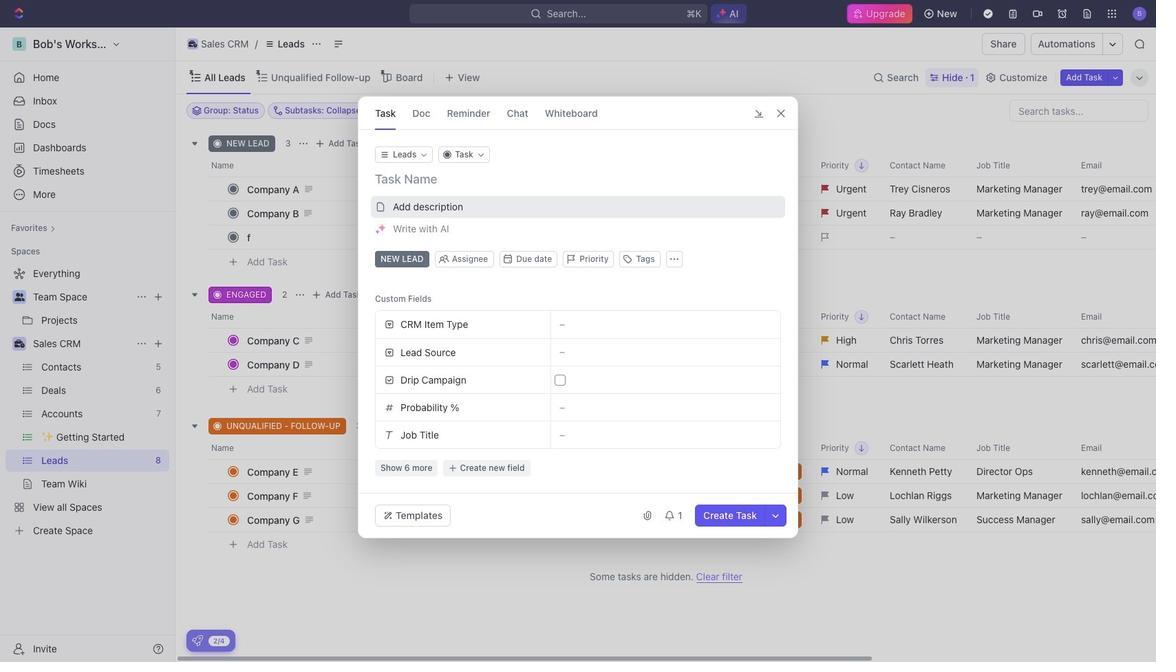 Task type: describe. For each thing, give the bounding box(es) containing it.
onboarding checklist button image
[[192, 636, 203, 647]]

onboarding checklist button element
[[192, 636, 203, 647]]

Set value for Probability % Custom Field text field
[[551, 394, 781, 421]]

custom fields element
[[375, 310, 781, 477]]

user group image
[[14, 293, 24, 301]]

Task Name text field
[[375, 171, 784, 188]]

sidebar navigation
[[0, 28, 176, 663]]

tree inside 'sidebar' navigation
[[6, 263, 169, 542]]



Task type: locate. For each thing, give the bounding box(es) containing it.
dialog
[[358, 96, 798, 539]]

1 vertical spatial business time image
[[14, 340, 24, 348]]

None checkbox
[[555, 375, 566, 386]]

0 horizontal spatial business time image
[[14, 340, 24, 348]]

none checkbox inside custom fields element
[[555, 375, 566, 386]]

business time image inside 'sidebar' navigation
[[14, 340, 24, 348]]

tree
[[6, 263, 169, 542]]

0 vertical spatial business time image
[[188, 41, 197, 47]]

1 horizontal spatial business time image
[[188, 41, 197, 47]]

business time image
[[188, 41, 197, 47], [14, 340, 24, 348]]

Search tasks... text field
[[1010, 100, 1148, 121]]



Task type: vqa. For each thing, say whether or not it's contained in the screenshot.
page!
no



